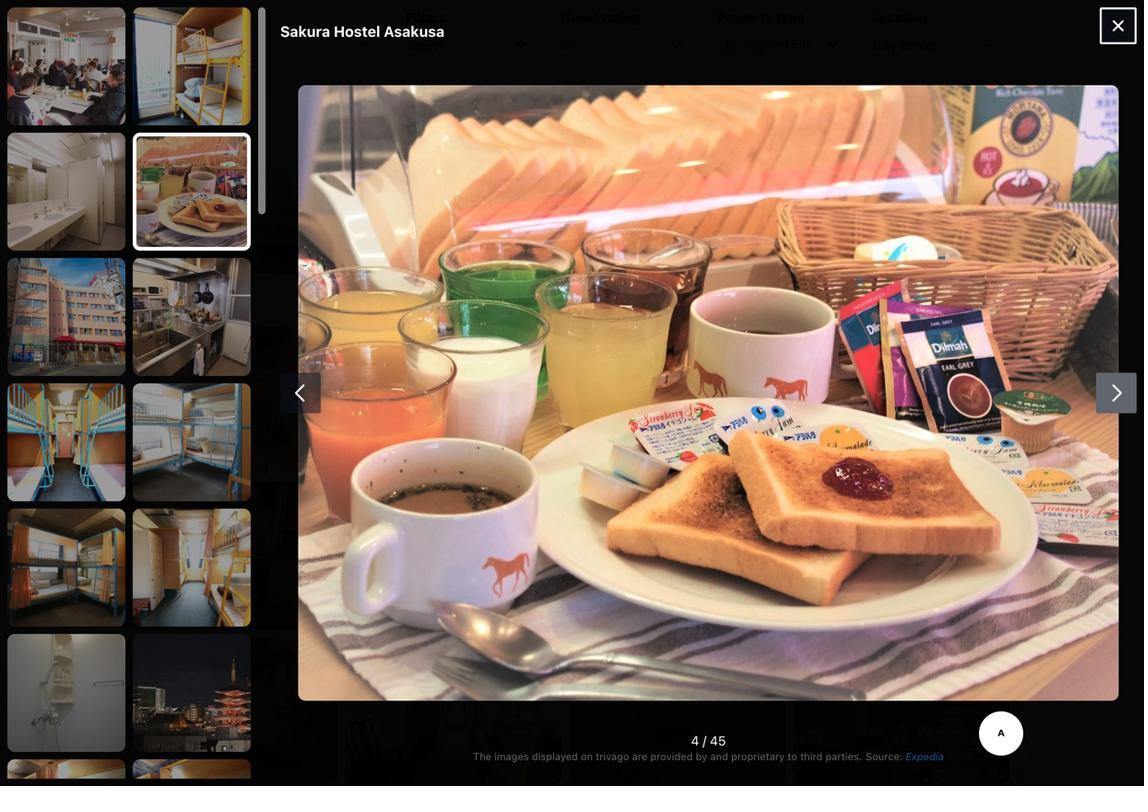 Task type: vqa. For each thing, say whether or not it's contained in the screenshot.
Min price number field
no



Task type: describe. For each thing, give the bounding box(es) containing it.
hostel inside "button"
[[398, 87, 454, 109]]

view deal button
[[873, 162, 1002, 196]]

by
[[696, 751, 708, 763]]

45 for 1
[[301, 250, 315, 262]]

are
[[633, 751, 648, 763]]

$82
[[844, 232, 873, 250]]

8.3
[[333, 184, 354, 199]]

proprietary
[[732, 751, 785, 763]]

less
[[911, 101, 937, 114]]

1.7 miles to akihabara station button
[[333, 143, 698, 173]]

our lowest price: $82 per night on agoda
[[844, 218, 944, 262]]

price: for $82
[[907, 218, 939, 231]]

on inside 4 / 45 the images displayed on trivago are provided by and proprietary to third parties. source: expedia
[[581, 751, 593, 763]]

1 for $83
[[286, 48, 291, 60]]

/ for $89
[[294, 250, 298, 262]]

our for $82
[[844, 218, 865, 231]]

rating
[[603, 10, 640, 25]]

akihabara
[[403, 150, 462, 165]]

lowest for $82
[[868, 218, 904, 231]]

$600
[[162, 37, 194, 52]]

miles
[[353, 150, 384, 165]]

very
[[366, 184, 396, 199]]

free
[[731, 130, 755, 143]]

0 vertical spatial reviews)
[[452, 9, 502, 24]]

reviews button
[[619, 275, 686, 319]]

breakfast included
[[846, 130, 943, 143]]

night inside our lowest price: $82 per night on agoda
[[865, 249, 891, 262]]

+
[[197, 37, 205, 52]]

1 for $89
[[286, 250, 291, 262]]

sakura hostel asakusa button
[[333, 87, 669, 110]]

overview
[[453, 289, 513, 304]]

2
[[714, 181, 721, 194]]

excellent
[[366, 9, 424, 24]]

guest
[[562, 10, 599, 25]]

and
[[711, 751, 729, 763]]

night inside the our lowest price: $79 per night on agoda
[[865, 47, 891, 60]]

hostel button
[[333, 120, 397, 136]]

info
[[528, 289, 552, 304]]

0 vertical spatial asakusa
[[384, 23, 445, 40]]

(84
[[427, 9, 448, 24]]

2 nights for $217
[[714, 181, 804, 194]]

prices button
[[686, 275, 741, 319]]

1 / 45
[[286, 250, 315, 262]]

/ for $83
[[294, 48, 297, 60]]

expedia inside 4 / 45 the images displayed on trivago are provided by and proprietary to third parties. source: expedia
[[906, 751, 945, 763]]

price: per night
[[132, 10, 226, 25]]

photos
[[567, 289, 612, 304]]

4
[[691, 734, 700, 749]]

share button
[[125, 280, 208, 314]]

4 / 45 the images displayed on trivago are provided by and proprietary to third parties. source: expedia
[[473, 734, 945, 763]]

$79
[[844, 30, 872, 48]]

center
[[901, 37, 939, 52]]

$83
[[713, 30, 742, 48]]

0 vertical spatial sakura
[[280, 23, 330, 40]]

property type
[[717, 10, 805, 25]]

free cancellation
[[731, 130, 826, 143]]

$0
[[133, 37, 149, 52]]

photos button
[[560, 275, 619, 319]]

per inside our lowest price: $82 per night on agoda
[[844, 249, 862, 262]]

agoda for $79
[[910, 47, 944, 60]]

1 / 43
[[286, 48, 315, 60]]

reviews
[[627, 289, 679, 304]]

1.7 miles to akihabara station
[[333, 150, 508, 165]]

nights
[[724, 181, 756, 194]]

city center
[[874, 37, 939, 52]]

per inside super.com $89 per night
[[713, 249, 730, 262]]

1.7
[[333, 150, 349, 165]]

$89
[[713, 232, 742, 250]]

1 vertical spatial reviews)
[[474, 184, 524, 199]]

included
[[899, 130, 943, 143]]

applied filters
[[744, 36, 829, 52]]

price: for $79
[[907, 16, 939, 29]]

free cancellation button
[[714, 128, 826, 145]]

prices
[[694, 289, 734, 304]]

per inside the our lowest price: $79 per night on agoda
[[844, 47, 862, 60]]

$108
[[714, 153, 759, 174]]

to inside "button"
[[387, 150, 399, 165]]

lowest for $79
[[868, 16, 904, 29]]

our lowest price: $79 per night on agoda
[[844, 16, 944, 60]]

on for $79
[[894, 47, 907, 60]]

- for $0
[[152, 37, 158, 52]]



Task type: locate. For each thing, give the bounding box(es) containing it.
1 horizontal spatial filters
[[793, 36, 829, 52]]

0 vertical spatial hostel
[[334, 23, 380, 40]]

hostel down select
[[398, 87, 454, 109]]

0 vertical spatial 45
[[301, 250, 315, 262]]

night inside super.com $89 per night
[[734, 249, 760, 262]]

1 horizontal spatial asakusa
[[458, 87, 533, 109]]

reviews) down the station
[[474, 184, 524, 199]]

view
[[895, 170, 930, 188]]

agoda for $82
[[910, 249, 944, 262]]

0 horizontal spatial sakura
[[280, 23, 330, 40]]

price: inside our lowest price: $82 per night on agoda
[[907, 218, 939, 231]]

1 vertical spatial agoda
[[910, 249, 944, 262]]

/ inside 4 / 45 the images displayed on trivago are provided by and proprietary to third parties. source: expedia
[[703, 734, 707, 749]]

1 lowest from the top
[[868, 16, 904, 29]]

select
[[407, 37, 445, 52]]

to inside 4 / 45 the images displayed on trivago are provided by and proprietary to third parties. source: expedia
[[788, 751, 798, 763]]

expedia $83 per night
[[713, 16, 760, 60]]

third
[[801, 751, 823, 763]]

45 for 4
[[710, 734, 726, 749]]

1 vertical spatial sakura
[[333, 87, 394, 109]]

1 horizontal spatial 45
[[710, 734, 726, 749]]

super.com $89 per night
[[713, 218, 773, 262]]

0 vertical spatial our
[[844, 16, 865, 29]]

sakura hostel asakusa down select
[[333, 87, 533, 109]]

sakura up hostel button
[[333, 87, 394, 109]]

popular choice button
[[113, 79, 211, 101]]

popular choice
[[121, 83, 203, 96]]

info button
[[520, 275, 560, 319]]

2 lowest from the top
[[868, 218, 904, 231]]

our inside the our lowest price: $79 per night on agoda
[[844, 16, 865, 29]]

45 inside 4 / 45 the images displayed on trivago are provided by and proprietary to third parties. source: expedia
[[710, 734, 726, 749]]

2 vertical spatial /
[[703, 734, 707, 749]]

property
[[717, 10, 773, 25]]

hostel inside button
[[359, 121, 397, 136]]

view deal
[[895, 170, 965, 188]]

hostel
[[334, 23, 380, 40], [398, 87, 454, 109], [359, 121, 397, 136]]

asakusa inside "button"
[[458, 87, 533, 109]]

than
[[939, 101, 964, 114]]

0 horizontal spatial -
[[152, 37, 158, 52]]

12% less than usual
[[878, 101, 997, 114]]

for
[[759, 181, 774, 194]]

our inside our lowest price: $82 per night on agoda
[[844, 218, 865, 231]]

on left trivago
[[581, 751, 593, 763]]

-
[[152, 37, 158, 52], [357, 184, 363, 199]]

agoda inside our lowest price: $82 per night on agoda
[[910, 249, 944, 262]]

price: inside the our lowest price: $79 per night on agoda
[[907, 16, 939, 29]]

1
[[725, 38, 730, 51], [286, 48, 291, 60], [286, 250, 291, 262]]

0 vertical spatial expedia
[[713, 16, 757, 29]]

expedia right source:
[[906, 751, 945, 763]]

lowest up $82
[[868, 218, 904, 231]]

expedia up free
[[714, 99, 764, 114]]

expedia button
[[906, 750, 945, 765]]

station
[[466, 150, 508, 165]]

2 our from the top
[[844, 218, 865, 231]]

our up "$79"
[[844, 16, 865, 29]]

1 vertical spatial lowest
[[868, 218, 904, 231]]

on right $82
[[894, 249, 907, 262]]

2 price: from the top
[[907, 218, 939, 231]]

0 horizontal spatial to
[[387, 150, 399, 165]]

reviews)
[[452, 9, 502, 24], [474, 184, 524, 199]]

0 horizontal spatial filters
[[406, 10, 446, 25]]

per
[[172, 10, 192, 25], [713, 47, 730, 60], [844, 47, 862, 60], [713, 249, 730, 262], [844, 249, 862, 262]]

provided
[[651, 751, 693, 763]]

price:
[[132, 10, 169, 25]]

super.com
[[713, 218, 773, 231]]

price:
[[907, 16, 939, 29], [907, 218, 939, 231]]

sakura hostel asakusa, (tokyo, japan) image
[[113, 79, 326, 274]]

0 horizontal spatial 45
[[301, 250, 315, 262]]

agoda right $82
[[910, 249, 944, 262]]

hostel left select
[[334, 23, 380, 40]]

- right $0
[[152, 37, 158, 52]]

1 vertical spatial -
[[357, 184, 363, 199]]

images
[[495, 751, 529, 763]]

0 vertical spatial price:
[[907, 16, 939, 29]]

- right 8.3
[[357, 184, 363, 199]]

1 vertical spatial sakura hostel asakusa
[[333, 87, 533, 109]]

0 vertical spatial agoda
[[910, 47, 944, 60]]

breakfast
[[846, 130, 896, 143]]

0 vertical spatial to
[[387, 150, 399, 165]]

reviews) right the (84
[[452, 9, 502, 24]]

usual
[[967, 101, 997, 114]]

agoda inside the our lowest price: $79 per night on agoda
[[910, 47, 944, 60]]

1 vertical spatial 45
[[710, 734, 726, 749]]

on for $82
[[894, 249, 907, 262]]

sakura hostel asakusa inside "button"
[[333, 87, 533, 109]]

12%
[[878, 101, 902, 114]]

0 vertical spatial sakura hostel asakusa
[[280, 23, 445, 40]]

deal
[[933, 170, 965, 188]]

1 horizontal spatial to
[[788, 751, 798, 763]]

good
[[399, 184, 431, 199]]

tab list containing overview
[[208, 275, 979, 319]]

expedia up $83
[[713, 16, 757, 29]]

type
[[777, 10, 805, 25]]

2 vertical spatial hostel
[[359, 121, 397, 136]]

1 vertical spatial filters
[[793, 36, 829, 52]]

tab list
[[208, 275, 979, 319]]

1 our from the top
[[844, 16, 865, 29]]

1 vertical spatial our
[[844, 218, 865, 231]]

1 vertical spatial hostel
[[398, 87, 454, 109]]

lowest inside our lowest price: $82 per night on agoda
[[868, 218, 904, 231]]

our
[[844, 16, 865, 29], [844, 218, 865, 231]]

displayed
[[532, 751, 578, 763]]

1 vertical spatial price:
[[907, 218, 939, 231]]

parties.
[[826, 751, 863, 763]]

expedia for expedia
[[714, 99, 764, 114]]

price: up center
[[907, 16, 939, 29]]

filters down type
[[793, 36, 829, 52]]

filters
[[406, 10, 446, 25], [793, 36, 829, 52]]

- for 8.3
[[357, 184, 363, 199]]

excellent (84 reviews)
[[366, 9, 502, 24]]

per inside expedia $83 per night
[[713, 47, 730, 60]]

plat hostel keikyu minowa forest, (tokyo, japan) image
[[113, 0, 326, 72]]

night
[[195, 10, 226, 25], [734, 47, 760, 60], [865, 47, 891, 60], [734, 249, 760, 262], [865, 249, 891, 262]]

expedia
[[713, 16, 757, 29], [714, 99, 764, 114], [906, 751, 945, 763]]

source:
[[866, 751, 903, 763]]

our for $79
[[844, 16, 865, 29]]

/
[[294, 48, 297, 60], [294, 250, 298, 262], [703, 734, 707, 749]]

0 vertical spatial lowest
[[868, 16, 904, 29]]

breakfast included button
[[830, 128, 943, 145]]

on
[[894, 47, 907, 60], [894, 249, 907, 262], [581, 751, 593, 763]]

city
[[874, 37, 898, 52]]

1 vertical spatial expedia
[[714, 99, 764, 114]]

1 horizontal spatial sakura
[[333, 87, 394, 109]]

0 vertical spatial -
[[152, 37, 158, 52]]

on inside our lowest price: $82 per night on agoda
[[894, 249, 907, 262]]

lowest up city
[[868, 16, 904, 29]]

1 price: from the top
[[907, 16, 939, 29]]

lowest
[[868, 16, 904, 29], [868, 218, 904, 231]]

filters up select
[[406, 10, 446, 25]]

43
[[301, 48, 315, 60]]

1 horizontal spatial -
[[357, 184, 363, 199]]

0 vertical spatial on
[[894, 47, 907, 60]]

trivago
[[596, 751, 630, 763]]

expedia for expedia $83 per night
[[713, 16, 757, 29]]

to left third
[[788, 751, 798, 763]]

lowest inside the our lowest price: $79 per night on agoda
[[868, 16, 904, 29]]

sakura up 43
[[280, 23, 330, 40]]

1 vertical spatial asakusa
[[458, 87, 533, 109]]

guest rating
[[562, 10, 640, 25]]

sakura hostel asakusa up 43
[[280, 23, 445, 40]]

1 agoda from the top
[[910, 47, 944, 60]]

1 vertical spatial to
[[788, 751, 798, 763]]

0 horizontal spatial asakusa
[[384, 23, 445, 40]]

$217
[[777, 181, 804, 194]]

1 vertical spatial on
[[894, 249, 907, 262]]

0 vertical spatial /
[[294, 48, 297, 60]]

expedia inside expedia $83 per night
[[713, 16, 757, 29]]

night inside expedia $83 per night
[[734, 47, 760, 60]]

cancellation
[[758, 130, 826, 143]]

2 vertical spatial expedia
[[906, 751, 945, 763]]

overview button
[[446, 275, 520, 319]]

(2356
[[434, 184, 470, 199]]

sakura inside "button"
[[333, 87, 394, 109]]

to
[[387, 150, 399, 165], [788, 751, 798, 763]]

on down location
[[894, 47, 907, 60]]

2 vertical spatial on
[[581, 751, 593, 763]]

$0 - $600 +
[[133, 37, 205, 52]]

asakusa
[[384, 23, 445, 40], [458, 87, 533, 109]]

price: down view deal
[[907, 218, 939, 231]]

applied
[[744, 36, 789, 52]]

0 vertical spatial filters
[[406, 10, 446, 25]]

sakura
[[280, 23, 330, 40], [333, 87, 394, 109]]

hostel up the miles
[[359, 121, 397, 136]]

2 agoda from the top
[[910, 249, 944, 262]]

location
[[873, 10, 928, 25]]

1 vertical spatial /
[[294, 250, 298, 262]]

the
[[473, 751, 492, 763]]

to right the miles
[[387, 150, 399, 165]]

choice
[[167, 83, 203, 96]]

agoda right city
[[910, 47, 944, 60]]

8.3 - very good (2356 reviews)
[[333, 184, 524, 199]]

our up $82
[[844, 218, 865, 231]]

share
[[160, 289, 197, 305]]

on inside the our lowest price: $79 per night on agoda
[[894, 47, 907, 60]]

sakura hostel asakusa
[[280, 23, 445, 40], [333, 87, 533, 109]]

popular
[[121, 83, 164, 96]]

8+
[[563, 37, 579, 52]]



